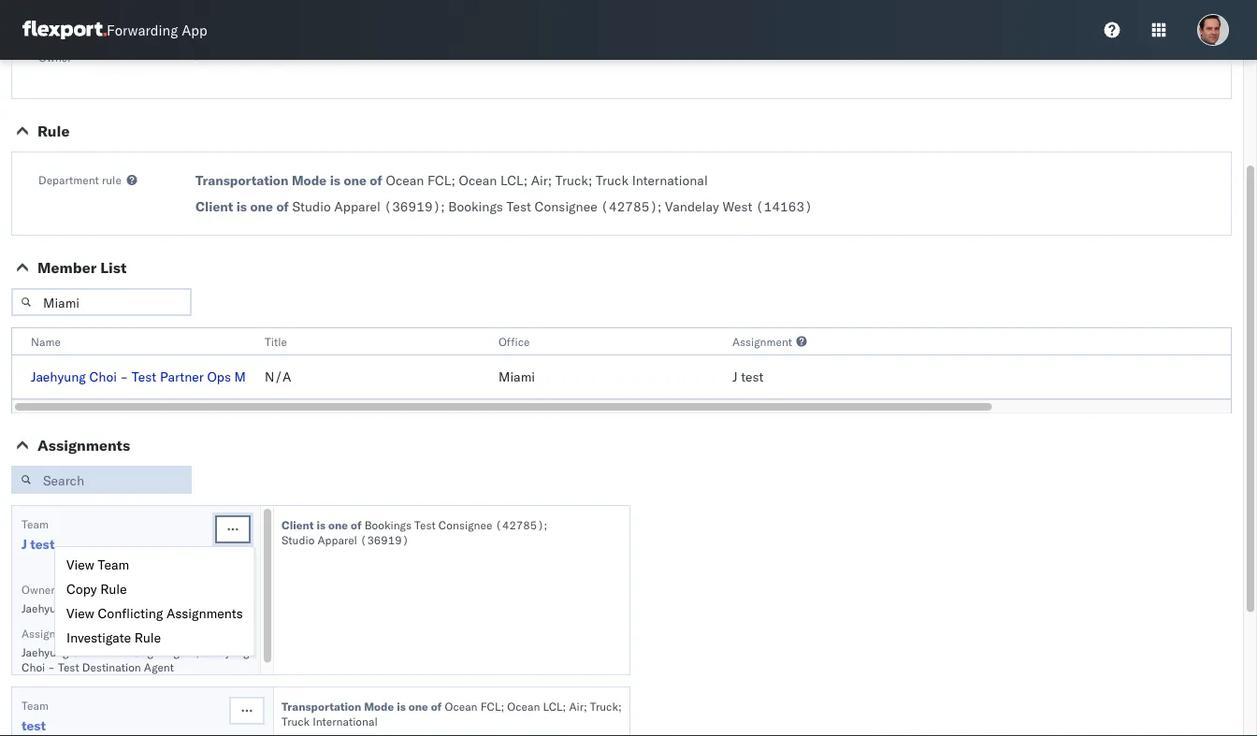 Task type: locate. For each thing, give the bounding box(es) containing it.
0 vertical spatial transportation
[[196, 172, 289, 189]]

jaehyung choi - test partner ops manager link
[[31, 369, 286, 385]]

transportation mode is one of
[[196, 172, 382, 189]]

mode for transportation mode is one of
[[292, 172, 327, 189]]

flexport. image
[[22, 21, 107, 39]]

1 vertical spatial test
[[30, 536, 55, 552]]

0 vertical spatial ops
[[207, 369, 231, 385]]

ops left n/a
[[207, 369, 231, 385]]

(36919)
[[384, 198, 441, 215], [360, 533, 409, 547]]

transportation for transportation mode is one of ocean fcl ; ocean lcl ; air ; truck ; truck international
[[282, 699, 361, 713]]

0 horizontal spatial (42785)
[[495, 518, 544, 532]]

jaehyung
[[31, 369, 86, 385], [22, 601, 69, 615], [22, 645, 69, 659], [202, 645, 249, 659]]

1 vertical spatial (36919)
[[360, 533, 409, 547]]

0 horizontal spatial air
[[531, 172, 548, 189]]

test
[[741, 369, 764, 385], [30, 536, 55, 552], [22, 718, 46, 734]]

bookings inside 'client is one of bookings test consignee (42785) ; studio apparel (36919)'
[[365, 518, 412, 532]]

client
[[196, 198, 233, 215], [282, 518, 314, 532]]

1 horizontal spatial ops
[[207, 369, 231, 385]]

manager
[[234, 369, 286, 385], [196, 601, 240, 615]]

0 vertical spatial (36919)
[[384, 198, 441, 215]]

1 vertical spatial transportation
[[282, 699, 361, 713]]

office
[[499, 334, 530, 348]]

search text field up 'team j test'
[[11, 466, 192, 494]]

1 horizontal spatial rule
[[100, 581, 127, 597]]

department
[[38, 173, 99, 187]]

0 vertical spatial owner
[[38, 50, 72, 64]]

0 vertical spatial apparel
[[334, 198, 381, 215]]

consignee
[[535, 198, 597, 215], [439, 518, 492, 532]]

- inside the owner jaehyung choi - test partner ops manager
[[98, 601, 105, 615]]

2 horizontal spatial rule
[[134, 630, 161, 646]]

(42785)
[[601, 198, 658, 215], [495, 518, 544, 532]]

choi
[[89, 369, 117, 385], [72, 601, 95, 615], [72, 645, 95, 659], [22, 660, 45, 674]]

lcl
[[501, 172, 524, 189], [543, 699, 563, 713]]

1 vertical spatial bookings
[[365, 518, 412, 532]]

member
[[37, 258, 97, 277]]

j test link
[[22, 535, 55, 554]]

1 vertical spatial partner
[[132, 601, 170, 615]]

test inside team test
[[22, 718, 46, 734]]

rule
[[37, 122, 70, 140], [100, 581, 127, 597], [134, 630, 161, 646]]

air
[[531, 172, 548, 189], [569, 699, 584, 713]]

mode for transportation mode is one of ocean fcl ; ocean lcl ; air ; truck ; truck international
[[364, 699, 394, 713]]

view team copy rule view conflicting assignments investigate rule
[[66, 557, 243, 646]]

j
[[732, 369, 738, 385], [22, 536, 27, 552]]

0 horizontal spatial fcl
[[428, 172, 451, 189]]

search text field down list
[[11, 288, 192, 316]]

1 vertical spatial international
[[313, 714, 378, 728]]

0 vertical spatial rule
[[37, 122, 70, 140]]

0 vertical spatial client
[[196, 198, 233, 215]]

team inside 'team j test'
[[22, 517, 49, 531]]

client inside 'client is one of bookings test consignee (42785) ; studio apparel (36919)'
[[282, 518, 314, 532]]

team for j
[[22, 517, 49, 531]]

(14163)
[[756, 198, 813, 215]]

of inside transportation mode is one of ocean fcl ; ocean lcl ; air ; truck ; truck international
[[431, 699, 442, 713]]

-
[[120, 369, 128, 385], [98, 601, 105, 615], [98, 645, 105, 659], [48, 660, 55, 674]]

test for j test
[[741, 369, 764, 385]]

0 horizontal spatial bookings
[[365, 518, 412, 532]]

bookings for of
[[365, 518, 412, 532]]

ops up agent,
[[173, 601, 193, 615]]

1 horizontal spatial bookings
[[448, 198, 503, 215]]

client for client is one of
[[196, 198, 233, 215]]

1 vertical spatial search text field
[[11, 466, 192, 494]]

view
[[66, 557, 94, 573], [66, 605, 94, 622]]

manager down title
[[234, 369, 286, 385]]

2 vertical spatial team
[[22, 698, 49, 712]]

transportation
[[196, 172, 289, 189], [282, 699, 361, 713]]

jason-test zhao
[[196, 47, 295, 63]]

title
[[265, 334, 287, 348]]

0 vertical spatial team
[[22, 517, 49, 531]]

0 vertical spatial j
[[732, 369, 738, 385]]

rule
[[102, 173, 121, 187]]

consignee for of
[[439, 518, 492, 532]]

one
[[344, 172, 367, 189], [250, 198, 273, 215], [328, 518, 348, 532], [409, 699, 428, 713]]

owner inside the owner jaehyung choi - test partner ops manager
[[22, 582, 55, 596]]

studio
[[292, 198, 331, 215], [282, 533, 315, 547]]

test inside 'team j test'
[[30, 536, 55, 552]]

0 vertical spatial search text field
[[11, 288, 192, 316]]

1 search text field from the top
[[11, 288, 192, 316]]

transportation inside transportation mode is one of ocean fcl ; ocean lcl ; air ; truck ; truck international
[[282, 699, 361, 713]]

jason-test zhao link
[[196, 47, 295, 63]]

0 vertical spatial manager
[[234, 369, 286, 385]]

team inside view team copy rule view conflicting assignments investigate rule
[[98, 557, 129, 573]]

2 search text field from the top
[[11, 466, 192, 494]]

(36919) inside 'client is one of bookings test consignee (42785) ; studio apparel (36919)'
[[360, 533, 409, 547]]

team
[[22, 517, 49, 531], [98, 557, 129, 573], [22, 698, 49, 712]]

1 horizontal spatial mode
[[364, 699, 394, 713]]

(42785) inside 'client is one of bookings test consignee (42785) ; studio apparel (36919)'
[[495, 518, 544, 532]]

0 vertical spatial (42785)
[[601, 198, 658, 215]]

0 horizontal spatial j
[[22, 536, 27, 552]]

jaehyung right agent,
[[202, 645, 249, 659]]

1 vertical spatial owner
[[22, 582, 55, 596]]

1 vertical spatial manager
[[196, 601, 240, 615]]

1 vertical spatial air
[[569, 699, 584, 713]]

jaehyung down the copy
[[22, 601, 69, 615]]

0 horizontal spatial ops
[[173, 601, 193, 615]]

forwarding app link
[[22, 21, 207, 39]]

1 vertical spatial rule
[[100, 581, 127, 597]]

name
[[31, 334, 61, 348]]

0 horizontal spatial client
[[196, 198, 233, 215]]

rule up the department
[[37, 122, 70, 140]]

of
[[370, 172, 382, 189], [276, 198, 289, 215], [351, 518, 362, 532], [431, 699, 442, 713]]

1 vertical spatial consignee
[[439, 518, 492, 532]]

consignee inside 'client is one of bookings test consignee (42785) ; studio apparel (36919)'
[[439, 518, 492, 532]]

1 horizontal spatial air
[[569, 699, 584, 713]]

1 vertical spatial assignments
[[167, 605, 243, 622]]

0 vertical spatial studio
[[292, 198, 331, 215]]

partner
[[160, 369, 204, 385], [132, 601, 170, 615]]

jaehyung choi - test origin agent, jaehyung choi - test destination agent
[[22, 645, 249, 674]]

test inside the owner jaehyung choi - test partner ops manager
[[108, 601, 129, 615]]

1 vertical spatial client
[[282, 518, 314, 532]]

1 vertical spatial view
[[66, 605, 94, 622]]

1 horizontal spatial client
[[282, 518, 314, 532]]

client for client is one of bookings test consignee (42785) ; studio apparel (36919)
[[282, 518, 314, 532]]

1 horizontal spatial j
[[732, 369, 738, 385]]

(42785) for (14163)
[[601, 198, 658, 215]]

vandelay
[[665, 198, 719, 215]]

1 horizontal spatial consignee
[[535, 198, 597, 215]]

test
[[237, 47, 262, 63], [506, 198, 531, 215], [132, 369, 157, 385], [414, 518, 436, 532], [108, 601, 129, 615], [108, 645, 129, 659], [58, 660, 79, 674]]

conflicting
[[98, 605, 163, 622]]

forwarding app
[[107, 21, 207, 39]]

ocean fcl ; ocean lcl ; air ; truck ; truck international
[[386, 172, 708, 189]]

1 vertical spatial apparel
[[318, 533, 357, 547]]

0 vertical spatial partner
[[160, 369, 204, 385]]

;
[[451, 172, 455, 189], [524, 172, 528, 189], [548, 172, 552, 189], [588, 172, 592, 189], [441, 198, 445, 215], [658, 198, 662, 215], [544, 518, 548, 532], [501, 699, 504, 713], [563, 699, 566, 713], [584, 699, 587, 713], [618, 699, 622, 713]]

team up j test link
[[22, 517, 49, 531]]

2 view from the top
[[66, 605, 94, 622]]

0 vertical spatial bookings
[[448, 198, 503, 215]]

international
[[632, 172, 708, 189], [313, 714, 378, 728]]

transportation mode is one of ocean fcl ; ocean lcl ; air ; truck ; truck international
[[282, 699, 622, 728]]

1 vertical spatial studio
[[282, 533, 315, 547]]

rule down "conflicting"
[[134, 630, 161, 646]]

1 horizontal spatial (42785)
[[601, 198, 658, 215]]

international inside transportation mode is one of ocean fcl ; ocean lcl ; air ; truck ; truck international
[[313, 714, 378, 728]]

0 horizontal spatial international
[[313, 714, 378, 728]]

1 horizontal spatial fcl
[[481, 699, 501, 713]]

(42785) for (36919)
[[495, 518, 544, 532]]

view down the copy
[[66, 605, 94, 622]]

view up the copy
[[66, 557, 94, 573]]

1 vertical spatial fcl
[[481, 699, 501, 713]]

truck
[[555, 172, 588, 189], [596, 172, 629, 189], [590, 699, 618, 713], [282, 714, 310, 728]]

ops
[[207, 369, 231, 385], [173, 601, 193, 615]]

team up test 'link' at the bottom
[[22, 698, 49, 712]]

1 vertical spatial mode
[[364, 699, 394, 713]]

fcl
[[428, 172, 451, 189], [481, 699, 501, 713]]

2 vertical spatial test
[[22, 718, 46, 734]]

0 vertical spatial mode
[[292, 172, 327, 189]]

apparel
[[334, 198, 381, 215], [318, 533, 357, 547]]

mode inside transportation mode is one of ocean fcl ; ocean lcl ; air ; truck ; truck international
[[364, 699, 394, 713]]

team test
[[22, 698, 49, 734]]

0 vertical spatial fcl
[[428, 172, 451, 189]]

owner left the copy
[[22, 582, 55, 596]]

owner down "flexport." image
[[38, 50, 72, 64]]

test for team test
[[22, 718, 46, 734]]

is inside transportation mode is one of ocean fcl ; ocean lcl ; air ; truck ; truck international
[[397, 699, 406, 713]]

0 vertical spatial international
[[632, 172, 708, 189]]

rule up "conflicting"
[[100, 581, 127, 597]]

0 vertical spatial view
[[66, 557, 94, 573]]

assignments inside view team copy rule view conflicting assignments investigate rule
[[167, 605, 243, 622]]

1 vertical spatial j
[[22, 536, 27, 552]]

0 horizontal spatial consignee
[[439, 518, 492, 532]]

agent
[[144, 660, 174, 674]]

jason-
[[196, 47, 237, 63]]

1 horizontal spatial lcl
[[543, 699, 563, 713]]

0 vertical spatial test
[[741, 369, 764, 385]]

ocean
[[386, 172, 424, 189], [459, 172, 497, 189], [445, 699, 478, 713], [507, 699, 540, 713]]

manager up agent,
[[196, 601, 240, 615]]

jaehyung inside the owner jaehyung choi - test partner ops manager
[[22, 601, 69, 615]]

client is one of
[[196, 198, 289, 215]]

miami
[[499, 369, 535, 385]]

team up the owner jaehyung choi - test partner ops manager
[[98, 557, 129, 573]]

mode
[[292, 172, 327, 189], [364, 699, 394, 713]]

1 vertical spatial (42785)
[[495, 518, 544, 532]]

0 vertical spatial consignee
[[535, 198, 597, 215]]

0 horizontal spatial mode
[[292, 172, 327, 189]]

owner
[[38, 50, 72, 64], [22, 582, 55, 596]]

0 vertical spatial air
[[531, 172, 548, 189]]

is
[[330, 172, 340, 189], [236, 198, 247, 215], [317, 518, 326, 532], [397, 699, 406, 713]]

bookings
[[448, 198, 503, 215], [365, 518, 412, 532]]

manager inside the owner jaehyung choi - test partner ops manager
[[196, 601, 240, 615]]

0 horizontal spatial lcl
[[501, 172, 524, 189]]

1 vertical spatial team
[[98, 557, 129, 573]]

1 vertical spatial lcl
[[543, 699, 563, 713]]

assignment
[[732, 334, 792, 348]]

assignments
[[37, 436, 130, 455], [167, 605, 243, 622], [22, 626, 87, 640]]

1 vertical spatial ops
[[173, 601, 193, 615]]

list
[[100, 258, 127, 277]]

Search text field
[[11, 288, 192, 316], [11, 466, 192, 494]]



Task type: describe. For each thing, give the bounding box(es) containing it.
transportation for transportation mode is one of
[[196, 172, 289, 189]]

2 vertical spatial assignments
[[22, 626, 87, 640]]

test inside 'client is one of bookings test consignee (42785) ; studio apparel (36919)'
[[414, 518, 436, 532]]

investigate
[[66, 630, 131, 646]]

studio inside 'client is one of bookings test consignee (42785) ; studio apparel (36919)'
[[282, 533, 315, 547]]

app
[[182, 21, 207, 39]]

team j test
[[22, 517, 55, 552]]

copy
[[66, 581, 97, 597]]

apparel inside 'client is one of bookings test consignee (42785) ; studio apparel (36919)'
[[318, 533, 357, 547]]

zhao
[[265, 47, 295, 63]]

0 vertical spatial lcl
[[501, 172, 524, 189]]

jaehyung down name
[[31, 369, 86, 385]]

owner for owner jaehyung choi - test partner ops manager
[[22, 582, 55, 596]]

origin
[[132, 645, 163, 659]]

one inside 'client is one of bookings test consignee (42785) ; studio apparel (36919)'
[[328, 518, 348, 532]]

j inside 'team j test'
[[22, 536, 27, 552]]

bookings for ;
[[448, 198, 503, 215]]

lcl inside transportation mode is one of ocean fcl ; ocean lcl ; air ; truck ; truck international
[[543, 699, 563, 713]]

n/a
[[265, 369, 291, 385]]

agent,
[[166, 645, 199, 659]]

department rule
[[38, 173, 121, 187]]

ops inside the owner jaehyung choi - test partner ops manager
[[173, 601, 193, 615]]

jaehyung choi - test partner ops manager
[[31, 369, 286, 385]]

studio apparel (36919) ; bookings test consignee (42785) ; vandelay west (14163)
[[292, 198, 813, 215]]

0 horizontal spatial rule
[[37, 122, 70, 140]]

client is one of bookings test consignee (42785) ; studio apparel (36919)
[[282, 518, 548, 547]]

of inside 'client is one of bookings test consignee (42785) ; studio apparel (36919)'
[[351, 518, 362, 532]]

partner inside the owner jaehyung choi - test partner ops manager
[[132, 601, 170, 615]]

forwarding
[[107, 21, 178, 39]]

j test
[[732, 369, 764, 385]]

jaehyung up team test
[[22, 645, 69, 659]]

consignee for ;
[[535, 198, 597, 215]]

2 vertical spatial rule
[[134, 630, 161, 646]]

west
[[723, 198, 753, 215]]

; inside 'client is one of bookings test consignee (42785) ; studio apparel (36919)'
[[544, 518, 548, 532]]

choi inside the owner jaehyung choi - test partner ops manager
[[72, 601, 95, 615]]

0 vertical spatial assignments
[[37, 436, 130, 455]]

one inside transportation mode is one of ocean fcl ; ocean lcl ; air ; truck ; truck international
[[409, 699, 428, 713]]

test link
[[22, 717, 46, 735]]

owner for owner
[[38, 50, 72, 64]]

1 horizontal spatial international
[[632, 172, 708, 189]]

member list
[[37, 258, 127, 277]]

air inside transportation mode is one of ocean fcl ; ocean lcl ; air ; truck ; truck international
[[569, 699, 584, 713]]

team for test
[[22, 698, 49, 712]]

fcl inside transportation mode is one of ocean fcl ; ocean lcl ; air ; truck ; truck international
[[481, 699, 501, 713]]

1 view from the top
[[66, 557, 94, 573]]

owner jaehyung choi - test partner ops manager
[[22, 582, 240, 615]]

destination
[[82, 660, 141, 674]]

is inside 'client is one of bookings test consignee (42785) ; studio apparel (36919)'
[[317, 518, 326, 532]]



Task type: vqa. For each thing, say whether or not it's contained in the screenshot.
FLEX- associated with FLEX-1725716 "button"
no



